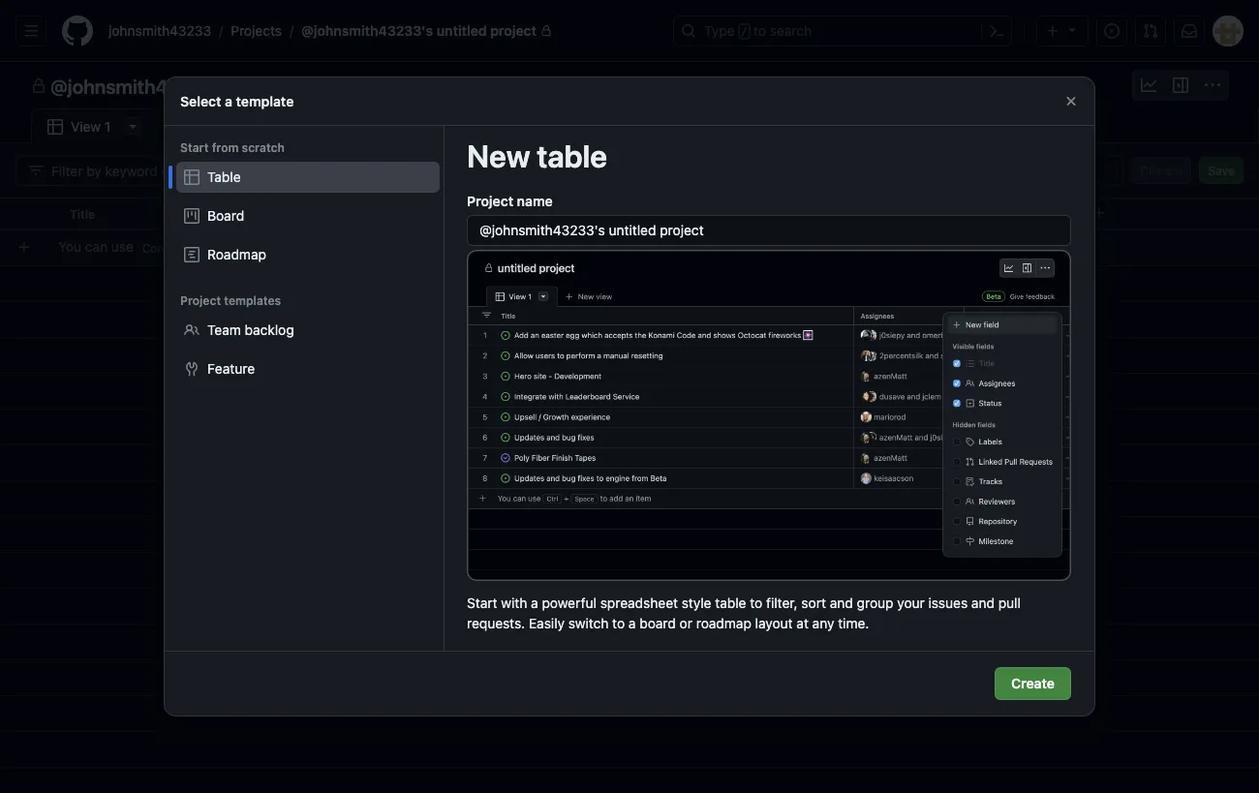 Task type: vqa. For each thing, say whether or not it's contained in the screenshot.
Team backlog element
yes



Task type: locate. For each thing, give the bounding box(es) containing it.
/ for johnsmith43233
[[219, 23, 223, 39]]

command palette image
[[989, 23, 1005, 39]]

view up start from scratch
[[226, 118, 257, 134]]

project left the lock icon
[[491, 23, 537, 39]]

roadmap
[[697, 616, 752, 632]]

project templates element
[[165, 315, 444, 385]]

/ right projects
[[290, 23, 294, 39]]

search
[[770, 23, 812, 39]]

1 vertical spatial @johnsmith43233's
[[50, 75, 231, 97]]

to inside you can use control + space to add an item
[[240, 239, 252, 255]]

start for start with a powerful spreadsheet style table to filter, sort and group your issues and pull requests. easily switch to a board or roadmap layout at any time.
[[467, 595, 498, 611]]

0 horizontal spatial table
[[537, 138, 608, 174]]

view 1
[[71, 119, 111, 135]]

untitled down projects link
[[236, 75, 304, 97]]

@johnsmith43233's untitled project
[[302, 23, 537, 39], [50, 75, 371, 97]]

grid
[[0, 198, 1260, 794]]

an
[[283, 239, 298, 255]]

item
[[302, 239, 329, 255]]

start from scratch
[[180, 141, 285, 154]]

sc 9kayk9 0 image up the view 1 link
[[31, 78, 47, 94]]

1 horizontal spatial a
[[531, 595, 539, 611]]

table up name
[[537, 138, 608, 174]]

0 horizontal spatial sc 9kayk9 0 image
[[28, 163, 44, 178]]

board
[[207, 208, 244, 224]]

new
[[194, 118, 223, 134], [467, 138, 531, 174]]

1 horizontal spatial project
[[467, 193, 514, 209]]

notifications image
[[1182, 23, 1198, 39]]

discard
[[1141, 164, 1184, 177]]

list
[[101, 16, 662, 47]]

can
[[85, 239, 108, 255]]

0 vertical spatial a
[[225, 93, 233, 109]]

column header
[[0, 198, 58, 231]]

scratch
[[242, 141, 285, 154]]

project left name
[[467, 193, 514, 209]]

column header inside grid
[[0, 198, 58, 231]]

1 vertical spatial project
[[180, 294, 221, 307]]

new inside popup button
[[194, 118, 223, 134]]

@johnsmith43233's
[[302, 23, 433, 39], [50, 75, 231, 97]]

select a template alert dialog
[[165, 78, 1095, 716]]

board
[[640, 616, 676, 632]]

2 horizontal spatial sc 9kayk9 0 image
[[1206, 78, 1221, 93]]

new down select
[[194, 118, 223, 134]]

0 vertical spatial @johnsmith43233's
[[302, 23, 433, 39]]

1 vertical spatial new
[[467, 138, 531, 174]]

1 horizontal spatial untitled
[[437, 23, 487, 39]]

2 horizontal spatial /
[[741, 25, 748, 39]]

/ left projects
[[219, 23, 223, 39]]

save button
[[1200, 157, 1244, 184]]

group
[[857, 595, 894, 611]]

2 vertical spatial a
[[629, 616, 636, 632]]

project templates
[[180, 294, 281, 307]]

select a template
[[180, 93, 294, 109]]

tab panel containing you can use
[[0, 143, 1260, 794]]

start inside start with a powerful spreadsheet style table to filter, sort and group your issues and pull requests. easily switch to a board or roadmap layout at any time.
[[467, 595, 498, 611]]

1 horizontal spatial sc 9kayk9 0 image
[[1142, 78, 1157, 93]]

johnsmith43233 / projects /
[[109, 23, 294, 39]]

1 horizontal spatial new
[[467, 138, 531, 174]]

sc 9kayk9 0 image down the view 1 link
[[28, 163, 44, 178]]

0 horizontal spatial project
[[308, 75, 371, 97]]

2 view from the left
[[71, 119, 101, 135]]

view options for view 1 image
[[125, 118, 141, 134]]

view
[[226, 118, 257, 134], [71, 119, 101, 135]]

to
[[754, 23, 767, 39], [240, 239, 252, 255], [750, 595, 763, 611], [613, 616, 625, 632]]

grid containing you can use
[[0, 198, 1260, 794]]

to left add
[[240, 239, 252, 255]]

project
[[467, 193, 514, 209], [180, 294, 221, 307]]

new inside select a template alert dialog
[[467, 138, 531, 174]]

new for new view
[[194, 118, 223, 134]]

plus image
[[1046, 23, 1061, 39]]

easily
[[529, 616, 565, 632]]

0 vertical spatial new
[[194, 118, 223, 134]]

and
[[830, 595, 854, 611], [972, 595, 995, 611]]

+
[[186, 242, 193, 256]]

1 vertical spatial start
[[467, 595, 498, 611]]

project right template at the top
[[308, 75, 371, 97]]

untitled
[[437, 23, 487, 39], [236, 75, 304, 97]]

and up time.
[[830, 595, 854, 611]]

@johnsmith43233's inside list
[[302, 23, 433, 39]]

start up table image
[[180, 141, 209, 154]]

0 horizontal spatial /
[[219, 23, 223, 39]]

sc 9kayk9 0 image down notifications icon
[[1174, 78, 1189, 93]]

0 horizontal spatial @johnsmith43233's
[[50, 75, 231, 97]]

0 vertical spatial start
[[180, 141, 209, 154]]

roadmap element
[[176, 239, 440, 270]]

row containing title
[[0, 198, 1260, 231]]

1 horizontal spatial sc 9kayk9 0 image
[[47, 119, 63, 135]]

1 vertical spatial @johnsmith43233's untitled project
[[50, 75, 371, 97]]

1 horizontal spatial view
[[226, 118, 257, 134]]

1 vertical spatial a
[[531, 595, 539, 611]]

0 horizontal spatial a
[[225, 93, 233, 109]]

1 view from the left
[[226, 118, 257, 134]]

0 vertical spatial table
[[537, 138, 608, 174]]

save
[[1209, 164, 1236, 177]]

0 vertical spatial @johnsmith43233's untitled project
[[302, 23, 537, 39]]

new view button
[[158, 111, 270, 142]]

any
[[813, 616, 835, 632]]

untitled inside project navigation
[[236, 75, 304, 97]]

table image
[[184, 170, 200, 185]]

triangle down image
[[1065, 22, 1081, 37]]

team
[[207, 322, 241, 338]]

project for project name
[[467, 193, 514, 209]]

view inside new view popup button
[[226, 118, 257, 134]]

at
[[797, 616, 809, 632]]

sc 9kayk9 0 image
[[1142, 78, 1157, 93], [1174, 78, 1189, 93], [28, 163, 44, 178]]

new table
[[467, 138, 608, 174]]

list containing johnsmith43233 / projects /
[[101, 16, 662, 47]]

team backlog element
[[176, 315, 440, 346]]

1 horizontal spatial /
[[290, 23, 294, 39]]

start with a powerful spreadsheet style table to filter, sort and group your issues and pull requests. easily switch to a board or roadmap layout at any time.
[[467, 595, 1021, 632]]

pull
[[999, 595, 1021, 611]]

you can use control + space to add an item
[[58, 239, 329, 256]]

sc 9kayk9 0 image up save
[[1206, 78, 1221, 93]]

start
[[180, 141, 209, 154], [467, 595, 498, 611]]

a
[[225, 93, 233, 109], [531, 595, 539, 611], [629, 616, 636, 632]]

0 horizontal spatial and
[[830, 595, 854, 611]]

feature element
[[176, 354, 440, 385]]

board element
[[176, 201, 440, 232]]

1 horizontal spatial table
[[716, 595, 747, 611]]

git pull request image
[[1144, 23, 1159, 39]]

1 horizontal spatial @johnsmith43233's
[[302, 23, 433, 39]]

1 horizontal spatial project
[[491, 23, 537, 39]]

1 horizontal spatial start
[[467, 595, 498, 611]]

sc 9kayk9 0 image
[[1206, 78, 1221, 93], [31, 78, 47, 94], [47, 119, 63, 135]]

add
[[256, 239, 280, 255]]

@johnsmith43233's inside project navigation
[[50, 75, 231, 97]]

roadmap
[[207, 247, 266, 263]]

project for project templates
[[180, 294, 221, 307]]

view 1 link
[[31, 109, 158, 144]]

untitled left the lock icon
[[437, 23, 487, 39]]

sc 9kayk9 0 image down the "git pull request" image
[[1142, 78, 1157, 93]]

0 vertical spatial project
[[491, 23, 537, 39]]

new up project name
[[467, 138, 531, 174]]

templates
[[224, 294, 281, 307]]

/ right type
[[741, 25, 748, 39]]

and left pull
[[972, 595, 995, 611]]

status column options image
[[1043, 206, 1058, 222]]

view left 1
[[71, 119, 101, 135]]

row down title column options "icon" at right
[[8, 230, 1260, 266]]

create new item or add existing item image
[[16, 240, 32, 255]]

projects
[[231, 23, 282, 39]]

row containing you can use
[[8, 230, 1260, 266]]

a right with
[[531, 595, 539, 611]]

from
[[212, 141, 239, 154]]

a up 'new view'
[[225, 93, 233, 109]]

space
[[197, 242, 231, 256]]

row down the view filters region
[[0, 198, 1260, 231]]

1 horizontal spatial and
[[972, 595, 995, 611]]

0 horizontal spatial view
[[71, 119, 101, 135]]

0 vertical spatial project
[[467, 193, 514, 209]]

tab panel
[[0, 143, 1260, 794]]

0 horizontal spatial untitled
[[236, 75, 304, 97]]

1 vertical spatial untitled
[[236, 75, 304, 97]]

0 vertical spatial untitled
[[437, 23, 487, 39]]

powerful
[[542, 595, 597, 611]]

tab list
[[31, 109, 301, 144]]

row
[[0, 198, 1260, 231], [8, 230, 1260, 266]]

table up roadmap
[[716, 595, 747, 611]]

0 horizontal spatial new
[[194, 118, 223, 134]]

a down spreadsheet
[[629, 616, 636, 632]]

new table region
[[0, 0, 1260, 794]]

project image
[[184, 208, 200, 224]]

0 horizontal spatial start
[[180, 141, 209, 154]]

project roadmap image
[[184, 247, 200, 263]]

start up requests.
[[467, 595, 498, 611]]

tab list containing new view
[[31, 109, 301, 144]]

assignees column options image
[[849, 206, 864, 222]]

@johnsmith43233's untitled project inside list
[[302, 23, 537, 39]]

/
[[219, 23, 223, 39], [290, 23, 294, 39], [741, 25, 748, 39]]

lock image
[[541, 25, 552, 37]]

/ inside type / to search
[[741, 25, 748, 39]]

table
[[537, 138, 608, 174], [716, 595, 747, 611]]

project
[[491, 23, 537, 39], [308, 75, 371, 97]]

project up the people icon
[[180, 294, 221, 307]]

1 vertical spatial project
[[308, 75, 371, 97]]

0 horizontal spatial project
[[180, 294, 221, 307]]

sc 9kayk9 0 image left "view 1"
[[47, 119, 63, 135]]

1 vertical spatial table
[[716, 595, 747, 611]]



Task type: describe. For each thing, give the bounding box(es) containing it.
with
[[501, 595, 528, 611]]

start from scratch element
[[165, 162, 444, 270]]

close image
[[1064, 94, 1080, 109]]

time.
[[839, 616, 870, 632]]

assignees
[[701, 207, 759, 221]]

view filters region
[[16, 155, 1244, 186]]

0 horizontal spatial sc 9kayk9 0 image
[[31, 78, 47, 94]]

sc 9kayk9 0 image inside the view 1 link
[[47, 119, 63, 135]]

johnsmith43233
[[109, 23, 211, 39]]

requests.
[[467, 616, 525, 632]]

2 horizontal spatial sc 9kayk9 0 image
[[1174, 78, 1189, 93]]

new for new table
[[467, 138, 531, 174]]

start for start from scratch
[[180, 141, 209, 154]]

title
[[70, 207, 95, 221]]

type
[[705, 23, 735, 39]]

2 and from the left
[[972, 595, 995, 611]]

spreadsheet
[[601, 595, 678, 611]]

team backlog
[[207, 322, 294, 338]]

start with a powerful spreadsheet style table to filter, sort and group your issues and pull requests. easily switch to a board or roadmap layout at any time. image
[[467, 250, 1072, 582]]

your
[[898, 595, 925, 611]]

issue opened image
[[1105, 23, 1120, 39]]

new view
[[194, 118, 257, 134]]

backlog
[[245, 322, 294, 338]]

use
[[111, 239, 134, 255]]

table element
[[176, 162, 440, 193]]

layout
[[756, 616, 793, 632]]

Project name text field
[[468, 216, 1071, 245]]

johnsmith43233 link
[[101, 16, 219, 47]]

control
[[142, 242, 182, 256]]

filter,
[[767, 595, 798, 611]]

you
[[58, 239, 81, 255]]

to left filter,
[[750, 595, 763, 611]]

feature
[[207, 361, 255, 377]]

@johnsmith43233's untitled project inside project navigation
[[50, 75, 371, 97]]

table inside start with a powerful spreadsheet style table to filter, sort and group your issues and pull requests. easily switch to a board or roadmap layout at any time.
[[716, 595, 747, 611]]

untitled inside list
[[437, 23, 487, 39]]

project inside list
[[491, 23, 537, 39]]

select
[[180, 93, 221, 109]]

homepage image
[[62, 16, 93, 47]]

row inside grid
[[8, 230, 1260, 266]]

projects link
[[223, 16, 290, 47]]

1
[[105, 119, 111, 135]]

status
[[895, 207, 932, 221]]

project name
[[467, 193, 553, 209]]

add field image
[[1092, 205, 1108, 221]]

issues
[[929, 595, 968, 611]]

sort
[[802, 595, 827, 611]]

project navigation
[[0, 62, 1260, 109]]

1 and from the left
[[830, 595, 854, 611]]

switch
[[569, 616, 609, 632]]

project inside navigation
[[308, 75, 371, 97]]

2 horizontal spatial a
[[629, 616, 636, 632]]

style
[[682, 595, 712, 611]]

table
[[207, 169, 241, 185]]

@johnsmith43233's untitled project link
[[294, 16, 560, 47]]

or
[[680, 616, 693, 632]]

name
[[517, 193, 553, 209]]

to left search
[[754, 23, 767, 39]]

/ for type
[[741, 25, 748, 39]]

tools image
[[184, 361, 200, 377]]

template
[[236, 93, 294, 109]]

sc 9kayk9 0 image inside the view filters region
[[28, 163, 44, 178]]

to down spreadsheet
[[613, 616, 625, 632]]

type / to search
[[705, 23, 812, 39]]

people image
[[184, 323, 200, 338]]

title column options image
[[655, 206, 671, 222]]

discard button
[[1132, 157, 1192, 184]]



